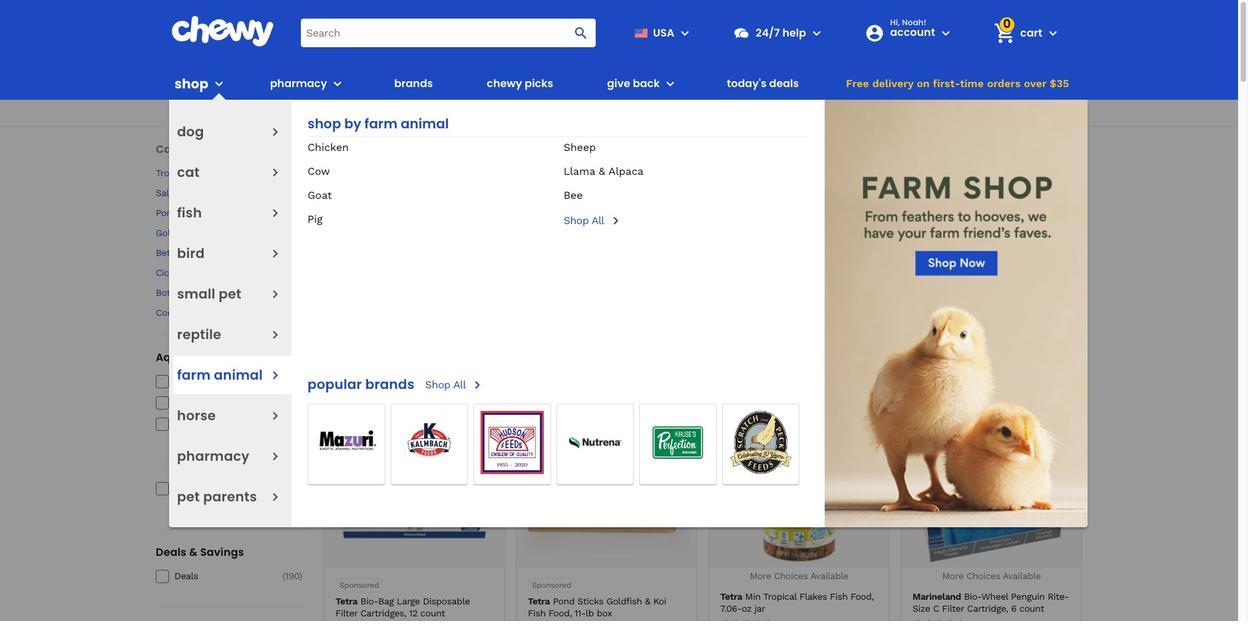 Task type: describe. For each thing, give the bounding box(es) containing it.
betta fish shop image
[[325, 190, 391, 256]]

( for 190
[[283, 572, 285, 582]]

reptile link
[[177, 320, 221, 350]]

category
[[156, 142, 208, 157]]

0 horizontal spatial pet
[[177, 488, 200, 507]]

available for penguin
[[1003, 571, 1041, 582]]

( 2595 )
[[276, 377, 302, 387]]

jar
[[755, 604, 766, 614]]

) for ( 2595 )
[[299, 377, 302, 387]]

savings
[[200, 546, 244, 561]]

$20
[[481, 105, 502, 121]]

time
[[960, 77, 984, 90]]

bag
[[378, 597, 394, 607]]

c
[[933, 604, 940, 614]]

over
[[1024, 77, 1047, 90]]

0 horizontal spatial coral
[[156, 308, 178, 319]]

shop left cat menu 'icon'
[[243, 168, 265, 178]]

pond for shop
[[156, 208, 178, 218]]

fish inside min tropical flakes fish food, 7.06-oz jar
[[830, 592, 848, 602]]

1 vertical spatial freshwater
[[174, 377, 223, 387]]

pet parents link
[[177, 483, 257, 512]]

0 horizontal spatial on
[[239, 504, 248, 514]]

47
[[289, 288, 299, 299]]

0 vertical spatial freshwater
[[192, 168, 240, 178]]

0 horizontal spatial tropical
[[156, 168, 189, 178]]

0 vertical spatial coral
[[880, 260, 902, 271]]

save an extra 5% on every order!
[[173, 504, 294, 514]]

shop for shop by farm animal
[[308, 115, 341, 133]]

0 horizontal spatial type
[[214, 351, 241, 366]]

more for bio-
[[943, 571, 964, 582]]

mmp farm - kalmbach feeds image
[[391, 405, 468, 481]]

betta
[[156, 248, 178, 259]]

farm animal menu image
[[267, 367, 284, 384]]

count inside bio-wheel penguin rite- size c filter cartridge, 6 count
[[1020, 604, 1045, 614]]

shop right brands
[[425, 379, 451, 392]]

autoship
[[189, 484, 231, 495]]

1743
[[281, 398, 299, 408]]

small pet menu image
[[267, 286, 284, 303]]

count inside bio-bag large disposable filter cartridges, 12 count
[[421, 609, 445, 619]]

shop by farm animal link
[[308, 115, 809, 137]]

today's
[[727, 76, 767, 91]]

popular
[[308, 376, 362, 395]]

bottom feeder
[[156, 288, 220, 299]]

5%
[[225, 504, 236, 514]]

egift
[[504, 105, 530, 121]]

parents
[[203, 488, 257, 507]]

account menu image
[[938, 25, 954, 41]]

min
[[746, 592, 761, 602]]

delivery
[[873, 77, 914, 90]]

feeder
[[190, 288, 220, 299]]

farm inside shop by farm animal "link"
[[365, 115, 398, 133]]

fish
[[177, 204, 202, 222]]

0 horizontal spatial cichlid
[[156, 268, 185, 279]]

shop down 'pond shop' "link"
[[194, 228, 216, 238]]

bio-bag large disposable filter cartridges, 12 count
[[336, 597, 470, 619]]

shop down fish link
[[324, 158, 366, 180]]

( for 3068
[[275, 168, 278, 178]]

pig
[[308, 213, 323, 226]]

7.06-
[[721, 604, 742, 614]]

fish down goldfish shop
[[181, 248, 199, 259]]

chewy picks link
[[482, 68, 559, 100]]

more choices available for wheel
[[943, 571, 1041, 582]]

tetra for pond sticks goldfish & koi fish food, 11-lb box
[[528, 597, 550, 607]]

Product search field
[[301, 19, 596, 47]]

19
[[291, 308, 299, 319]]

goat link
[[308, 189, 332, 202]]

list containing cichlid
[[324, 190, 1083, 296]]

reptile menu image
[[267, 327, 284, 343]]

12
[[409, 609, 418, 619]]

free delivery on first-time orders over $35 button
[[842, 68, 1073, 100]]

disposable
[[423, 597, 470, 607]]

1 horizontal spatial shop all
[[564, 214, 605, 227]]

deals inside site banner
[[770, 76, 799, 91]]

mmp farm - mazuri image
[[308, 405, 385, 481]]

$20 egift card with $49+ first order* use welcome link
[[0, 100, 1239, 127]]

koi
[[654, 597, 667, 607]]

lb
[[586, 609, 594, 619]]

0 horizontal spatial coral & shrimp
[[156, 308, 220, 319]]

1013
[[282, 248, 299, 259]]

deals for deals link
[[174, 572, 198, 582]]

horse menu image
[[267, 408, 284, 425]]

1272
[[281, 208, 299, 218]]

cart menu image
[[1046, 25, 1062, 41]]

give back menu image
[[663, 76, 679, 92]]

box
[[597, 609, 612, 619]]

cow
[[308, 165, 330, 178]]

1153
[[283, 228, 299, 238]]

horse
[[177, 407, 216, 426]]

( 3068
[[275, 168, 299, 178]]

llama & alpaca link
[[564, 165, 644, 178]]

free
[[846, 77, 869, 90]]

wheel
[[982, 592, 1009, 602]]

( for 1743
[[279, 398, 281, 408]]

tropical inside min tropical flakes fish food, 7.06-oz jar
[[764, 592, 797, 602]]

( 1013
[[279, 248, 299, 259]]

deals & savings
[[156, 546, 244, 561]]

pond for sticks
[[553, 597, 575, 607]]

24/7 help link
[[728, 17, 807, 49]]

usa button
[[629, 17, 693, 49]]

sponsored for pond
[[532, 581, 572, 591]]

Search text field
[[301, 19, 596, 47]]

( 19
[[288, 308, 299, 319]]

card
[[533, 105, 559, 121]]

dog
[[177, 123, 204, 141]]

1 vertical spatial farm
[[177, 366, 211, 385]]

brands link
[[389, 68, 439, 100]]

marine, reef, or african cichlid tanks link
[[174, 418, 269, 442]]

reptile
[[177, 326, 221, 344]]

saltwater for saltwater fish shop
[[156, 188, 197, 198]]

shop down goldfish shop link
[[202, 248, 224, 259]]

picks
[[525, 76, 554, 91]]

bio- for bag
[[361, 597, 378, 607]]

pharmacy menu image
[[330, 76, 346, 92]]

cartridge,
[[967, 604, 1009, 614]]

welcome
[[703, 105, 757, 121]]

every
[[250, 504, 270, 514]]

cichlid image
[[800, 190, 867, 256]]

dog link
[[177, 117, 204, 147]]

1 horizontal spatial coral & shrimp
[[880, 260, 945, 271]]

saltwater link
[[174, 397, 269, 409]]

with
[[561, 105, 585, 121]]

animal inside "link"
[[401, 115, 449, 133]]

0
[[1004, 15, 1011, 32]]

food, inside the pond sticks goldfish & koi fish food, 11-lb box
[[549, 609, 572, 619]]

pond shop link
[[156, 207, 269, 219]]

pharmacy menu image
[[267, 449, 284, 465]]

brands
[[394, 76, 433, 91]]

goldfish shop
[[156, 228, 216, 238]]

24/7
[[756, 25, 780, 40]]

tetra for min tropical flakes fish food, 7.06-oz jar
[[721, 592, 743, 602]]

today's deals
[[727, 76, 799, 91]]

by for shop
[[369, 158, 391, 180]]

llama
[[564, 165, 595, 178]]

pond shop
[[156, 208, 202, 218]]

by for shop
[[344, 115, 362, 133]]

0 horizontal spatial cichlid link
[[156, 267, 269, 279]]

more for min
[[750, 571, 772, 582]]

& inside list
[[905, 260, 911, 271]]

fish inside the pond sticks goldfish & koi fish food, 11-lb box
[[528, 609, 546, 619]]

pharmacy link for pharmacy menu icon in the top of the page
[[265, 68, 327, 100]]

0 vertical spatial pet
[[219, 285, 242, 304]]

0 vertical spatial goldfish
[[156, 228, 191, 238]]

tropical freshwater shop
[[156, 168, 265, 178]]

nutrena image
[[557, 405, 633, 481]]

$20 egift card with $49+ first order* use welcome
[[481, 105, 757, 121]]



Task type: locate. For each thing, give the bounding box(es) containing it.
more up 'min'
[[750, 571, 772, 582]]

sponsored
[[340, 581, 379, 591], [532, 581, 572, 591]]

0 horizontal spatial shop
[[174, 74, 208, 93]]

fish left 11-
[[528, 609, 546, 619]]

filter left cartridges,
[[336, 609, 358, 619]]

0 horizontal spatial choices
[[774, 571, 808, 582]]

by inside "link"
[[344, 115, 362, 133]]

shop down the tropical freshwater shop link
[[220, 188, 242, 198]]

0 horizontal spatial bio-
[[361, 597, 378, 607]]

food, inside min tropical flakes fish food, 7.06-oz jar
[[851, 592, 874, 602]]

shop for shop
[[174, 74, 208, 93]]

coral down the bottom
[[156, 308, 178, 319]]

shop left menu image
[[174, 74, 208, 93]]

( 1743
[[279, 398, 299, 408]]

0 horizontal spatial goldfish
[[156, 228, 191, 238]]

chewy home image
[[171, 16, 274, 47]]

( 1272
[[278, 208, 299, 218]]

brands
[[365, 376, 415, 395]]

pharmacy link left pharmacy menu icon in the top of the page
[[265, 68, 327, 100]]

1 more from the left
[[750, 571, 772, 582]]

pharmacy left pharmacy menu icon in the top of the page
[[270, 76, 327, 91]]

choices for tropical
[[774, 571, 808, 582]]

cart
[[1021, 25, 1043, 40]]

coral & shrimp down 'bottom feeder' on the left top of the page
[[156, 308, 220, 319]]

menu image
[[211, 76, 227, 92]]

noah!
[[902, 16, 927, 28]]

1 horizontal spatial food,
[[851, 592, 874, 602]]

1 horizontal spatial goldfish
[[607, 597, 642, 607]]

pond
[[156, 208, 178, 218], [553, 597, 575, 607]]

0 vertical spatial by
[[344, 115, 362, 133]]

cichlid down the reef,
[[208, 431, 237, 442]]

& inside site banner
[[599, 165, 606, 178]]

marine,
[[174, 419, 206, 430]]

1 vertical spatial coral & shrimp link
[[156, 307, 269, 319]]

0 vertical spatial saltwater
[[156, 188, 197, 198]]

& left koi
[[645, 597, 651, 607]]

goldfish down pond shop
[[156, 228, 191, 238]]

pet
[[219, 285, 242, 304], [177, 488, 200, 507]]

shrimp down coral & shrimp image
[[914, 260, 945, 271]]

choices for wheel
[[967, 571, 1001, 582]]

shop all right brands
[[425, 379, 466, 392]]

1 horizontal spatial all
[[592, 214, 605, 227]]

1 horizontal spatial more choices available
[[943, 571, 1041, 582]]

saltwater up marine,
[[174, 398, 216, 408]]

orders
[[988, 77, 1021, 90]]

0 horizontal spatial count
[[421, 609, 445, 619]]

saltwater up pond shop
[[156, 188, 197, 198]]

1 horizontal spatial pharmacy
[[270, 76, 327, 91]]

freshwater down aquarium type
[[174, 377, 223, 387]]

available for flakes
[[811, 571, 849, 582]]

sponsored up the pond sticks goldfish & koi fish food, 11-lb box
[[532, 581, 572, 591]]

1 horizontal spatial shop all link
[[564, 213, 809, 229]]

2 more from the left
[[943, 571, 964, 582]]

goldfish inside the pond sticks goldfish & koi fish food, 11-lb box
[[607, 597, 642, 607]]

shop up goldfish shop
[[180, 208, 202, 218]]

0 horizontal spatial filter
[[336, 609, 358, 619]]

1 vertical spatial pharmacy
[[177, 448, 250, 466]]

dog menu image
[[267, 124, 284, 140]]

farm down aquarium type
[[177, 366, 211, 385]]

2 ) from the top
[[299, 572, 302, 582]]

order!
[[272, 504, 294, 514]]

0 horizontal spatial coral & shrimp link
[[156, 307, 269, 319]]

1 vertical spatial shop all link
[[425, 377, 485, 394]]

tetra up the 7.06-
[[721, 592, 743, 602]]

1 horizontal spatial coral
[[880, 260, 902, 271]]

0 vertical spatial pharmacy
[[270, 76, 327, 91]]

pond inside 'pond shop' "link"
[[156, 208, 178, 218]]

0 horizontal spatial shop all link
[[425, 377, 485, 394]]

11-
[[575, 609, 586, 619]]

1 vertical spatial coral
[[156, 308, 178, 319]]

0 horizontal spatial food,
[[549, 609, 572, 619]]

0 horizontal spatial animal
[[214, 366, 263, 385]]

& down coral & shrimp image
[[905, 260, 911, 271]]

bio- up "cartridge," at the bottom of page
[[964, 592, 982, 602]]

farm animal
[[177, 366, 263, 385]]

fish up cow link
[[324, 144, 339, 153]]

fish right flakes
[[830, 592, 848, 602]]

bird menu image
[[267, 245, 284, 262]]

fish menu image
[[267, 205, 284, 221]]

sheep
[[564, 141, 596, 154]]

small
[[177, 285, 215, 304]]

pet parents menu image
[[267, 489, 284, 506]]

rite-
[[1048, 592, 1069, 602]]

fish link
[[324, 144, 339, 153]]

submit search image
[[574, 25, 590, 41]]

deals right 'today's'
[[770, 76, 799, 91]]

fish link
[[177, 198, 202, 228]]

pig link
[[308, 213, 323, 226]]

llama & alpaca
[[564, 165, 644, 178]]

by down shop by farm animal
[[369, 158, 391, 180]]

alpaca
[[609, 165, 644, 178]]

type
[[432, 158, 473, 180], [214, 351, 241, 366]]

0 vertical spatial pharmacy link
[[265, 68, 327, 100]]

(
[[275, 168, 278, 178], [278, 208, 281, 218], [279, 248, 282, 259], [287, 288, 289, 299], [288, 308, 291, 319], [276, 377, 278, 387], [279, 398, 281, 408], [283, 572, 285, 582]]

list
[[324, 190, 1083, 296]]

back
[[633, 76, 660, 91]]

0 vertical spatial shop all
[[564, 214, 605, 227]]

) for ( 190 )
[[299, 572, 302, 582]]

1 horizontal spatial sponsored
[[532, 581, 572, 591]]

cat menu image
[[267, 164, 284, 181]]

0 vertical spatial deals
[[770, 76, 799, 91]]

first
[[618, 105, 640, 121]]

1 horizontal spatial pharmacy link
[[265, 68, 327, 100]]

0 horizontal spatial tetra
[[336, 597, 358, 607]]

chewy
[[487, 76, 522, 91]]

an
[[193, 504, 202, 514]]

cat link
[[177, 158, 200, 187]]

menu image
[[677, 25, 693, 41]]

goldfish up box
[[607, 597, 642, 607]]

2 vertical spatial deals
[[174, 572, 198, 582]]

shop all down bee
[[564, 214, 605, 227]]

shop all link
[[564, 213, 809, 229], [425, 377, 485, 394]]

1 horizontal spatial shrimp
[[914, 260, 945, 271]]

shop
[[324, 158, 366, 180], [243, 168, 265, 178], [220, 188, 242, 198], [180, 208, 202, 218], [564, 214, 589, 227], [194, 228, 216, 238], [202, 248, 224, 259], [425, 379, 451, 392]]

0 horizontal spatial pharmacy link
[[177, 442, 250, 471]]

give
[[607, 76, 631, 91]]

tropical down "category"
[[156, 168, 189, 178]]

101
[[287, 268, 299, 279]]

help menu image
[[809, 25, 825, 41]]

( for 19
[[288, 308, 291, 319]]

$49+
[[587, 105, 616, 121]]

1 vertical spatial )
[[299, 572, 302, 582]]

2595
[[278, 377, 299, 387]]

1 horizontal spatial tetra
[[528, 597, 550, 607]]

0 horizontal spatial sponsored
[[340, 581, 379, 591]]

0 horizontal spatial all
[[453, 379, 466, 392]]

1 horizontal spatial on
[[917, 77, 930, 90]]

bio-wheel penguin rite- size c filter cartridge, 6 count
[[913, 592, 1069, 614]]

tropical freshwater shop link
[[156, 167, 269, 179]]

bee link
[[564, 189, 583, 202]]

all up mmp farm - kalmbach feeds image
[[453, 379, 466, 392]]

& down 'bottom feeder' on the left top of the page
[[181, 308, 186, 319]]

bottom feeder link
[[156, 287, 269, 299]]

shop inside the shop dropdown button
[[174, 74, 208, 93]]

pharmacy down marine, reef, or african cichlid tanks on the left of the page
[[177, 448, 250, 466]]

coral & shrimp link inside list
[[878, 190, 947, 272]]

bio- inside bio-bag large disposable filter cartridges, 12 count
[[361, 597, 378, 607]]

( for 2595
[[276, 377, 278, 387]]

cichlid link inside list
[[799, 190, 868, 272]]

mmp farm - kruse's perfection image
[[640, 405, 716, 481]]

hi, noah! account
[[890, 16, 936, 40]]

cichlid link
[[799, 190, 868, 272], [156, 267, 269, 279]]

0 horizontal spatial pharmacy
[[177, 448, 250, 466]]

1 vertical spatial deals
[[156, 546, 187, 561]]

more choices available up flakes
[[750, 571, 849, 582]]

pharmacy link down marine, reef, or african cichlid tanks on the left of the page
[[177, 442, 250, 471]]

( for 47
[[287, 288, 289, 299]]

0 vertical spatial food,
[[851, 592, 874, 602]]

more choices available up wheel
[[943, 571, 1041, 582]]

site banner
[[0, 0, 1239, 528]]

1 vertical spatial shop
[[308, 115, 341, 133]]

animal down brands link
[[401, 115, 449, 133]]

& right llama
[[599, 165, 606, 178]]

pet right 'small' at left top
[[219, 285, 242, 304]]

items image
[[993, 21, 1017, 45]]

tetra
[[721, 592, 743, 602], [336, 597, 358, 607], [528, 597, 550, 607]]

1 more choices available from the left
[[750, 571, 849, 582]]

1 vertical spatial goldfish
[[607, 597, 642, 607]]

pond sticks goldfish & koi fish food, 11-lb box
[[528, 597, 667, 619]]

shop button
[[174, 68, 227, 100]]

1 vertical spatial coral & shrimp
[[156, 308, 220, 319]]

on left first-
[[917, 77, 930, 90]]

3068
[[278, 168, 299, 178]]

help
[[783, 25, 807, 40]]

1 horizontal spatial choices
[[967, 571, 1001, 582]]

0 vertical spatial coral & shrimp link
[[878, 190, 947, 272]]

tropical
[[156, 168, 189, 178], [764, 592, 797, 602]]

0 vertical spatial shop
[[174, 74, 208, 93]]

1 horizontal spatial type
[[432, 158, 473, 180]]

sponsored for bio-
[[340, 581, 379, 591]]

food, left 11-
[[549, 609, 572, 619]]

0 vertical spatial animal
[[401, 115, 449, 133]]

0 vertical spatial pond
[[156, 208, 178, 218]]

1 available from the left
[[811, 571, 849, 582]]

1 horizontal spatial filter
[[942, 604, 965, 614]]

2 more choices available from the left
[[943, 571, 1041, 582]]

goldfish shop image
[[562, 190, 629, 256]]

food, right flakes
[[851, 592, 874, 602]]

available up penguin
[[1003, 571, 1041, 582]]

save
[[173, 504, 190, 514]]

freshwater link
[[174, 376, 269, 388]]

1 choices from the left
[[774, 571, 808, 582]]

or
[[230, 419, 239, 430]]

1 horizontal spatial available
[[1003, 571, 1041, 582]]

goldfish shop link
[[156, 227, 269, 239]]

saltwater for saltwater
[[174, 398, 216, 408]]

2 horizontal spatial tetra
[[721, 592, 743, 602]]

1 sponsored from the left
[[340, 581, 379, 591]]

1 vertical spatial pet
[[177, 488, 200, 507]]

pond up 11-
[[553, 597, 575, 607]]

saltwater
[[156, 188, 197, 198], [174, 398, 216, 408]]

deals down save
[[156, 546, 187, 561]]

on inside 'button'
[[917, 77, 930, 90]]

tetra for bio-bag large disposable filter cartridges, 12 count
[[336, 597, 358, 607]]

1 vertical spatial pharmacy link
[[177, 442, 250, 471]]

( for 1013
[[279, 248, 282, 259]]

bio- inside bio-wheel penguin rite- size c filter cartridge, 6 count
[[964, 592, 982, 602]]

available up flakes
[[811, 571, 849, 582]]

1 horizontal spatial farm
[[365, 115, 398, 133]]

1 horizontal spatial shop
[[308, 115, 341, 133]]

shop up chicken
[[308, 115, 341, 133]]

pond inside the pond sticks goldfish & koi fish food, 11-lb box
[[553, 597, 575, 607]]

sticks
[[578, 597, 604, 607]]

give back link
[[602, 68, 660, 100]]

0 horizontal spatial shrimp
[[189, 308, 220, 319]]

mmp farm - hudson feeds image
[[474, 405, 550, 481]]

farm up shop by fish type
[[365, 115, 398, 133]]

0 horizontal spatial more
[[750, 571, 772, 582]]

filter inside bio-bag large disposable filter cartridges, 12 count
[[336, 609, 358, 619]]

2 choices from the left
[[967, 571, 1001, 582]]

choices up wheel
[[967, 571, 1001, 582]]

betta fish shop link
[[156, 247, 269, 259]]

tropical up the jar
[[764, 592, 797, 602]]

190
[[285, 572, 299, 582]]

0 vertical spatial tropical
[[156, 168, 189, 178]]

coral down coral & shrimp image
[[880, 260, 902, 271]]

( for 1272
[[278, 208, 281, 218]]

1 vertical spatial pond
[[553, 597, 575, 607]]

1 horizontal spatial pond
[[553, 597, 575, 607]]

count down penguin
[[1020, 604, 1045, 614]]

deals
[[770, 76, 799, 91], [156, 546, 187, 561], [174, 572, 198, 582]]

saltwater fish shop
[[156, 188, 242, 198]]

fish down tropical freshwater shop at the left top
[[200, 188, 217, 198]]

1 horizontal spatial bio-
[[964, 592, 982, 602]]

1 horizontal spatial count
[[1020, 604, 1045, 614]]

bottom
[[156, 288, 187, 299]]

more choices available for tropical
[[750, 571, 849, 582]]

0 horizontal spatial more choices available
[[750, 571, 849, 582]]

betta fish shop
[[156, 248, 224, 259]]

filter inside bio-wheel penguin rite- size c filter cartridge, 6 count
[[942, 604, 965, 614]]

cichlid inside marine, reef, or african cichlid tanks
[[208, 431, 237, 442]]

tetra left sticks
[[528, 597, 550, 607]]

1 ) from the top
[[299, 377, 302, 387]]

fish down shop by farm animal
[[394, 158, 428, 180]]

coral & shrimp image
[[879, 190, 946, 256]]

deals down deals & savings
[[174, 572, 198, 582]]

1 horizontal spatial more
[[943, 571, 964, 582]]

filter right c
[[942, 604, 965, 614]]

24/7 help
[[756, 25, 807, 40]]

1 horizontal spatial animal
[[401, 115, 449, 133]]

pond up goldfish shop
[[156, 208, 178, 218]]

1 vertical spatial all
[[453, 379, 466, 392]]

1 horizontal spatial coral & shrimp link
[[878, 190, 947, 272]]

order*
[[642, 105, 678, 121]]

animal up saltwater link
[[214, 366, 263, 385]]

2 sponsored from the left
[[532, 581, 572, 591]]

1 vertical spatial food,
[[549, 609, 572, 619]]

6
[[1012, 604, 1017, 614]]

0 vertical spatial shrimp
[[914, 260, 945, 271]]

shop inside shop by farm animal "link"
[[308, 115, 341, 133]]

& left 'savings'
[[189, 546, 198, 561]]

by up chicken 'link'
[[344, 115, 362, 133]]

shrimp down small pet
[[189, 308, 220, 319]]

chewy support image
[[733, 24, 751, 42]]

1 vertical spatial tropical
[[764, 592, 797, 602]]

0 horizontal spatial farm
[[177, 366, 211, 385]]

2 horizontal spatial cichlid
[[819, 260, 848, 271]]

( 47
[[287, 288, 299, 299]]

more up marineland
[[943, 571, 964, 582]]

2 available from the left
[[1003, 571, 1041, 582]]

bio- for wheel
[[964, 592, 982, 602]]

& inside the pond sticks goldfish & koi fish food, 11-lb box
[[645, 597, 651, 607]]

choices up min tropical flakes fish food, 7.06-oz jar
[[774, 571, 808, 582]]

autoship link
[[173, 481, 269, 497]]

tetra left the bag on the left of the page
[[336, 597, 358, 607]]

0 vertical spatial farm
[[365, 115, 398, 133]]

pet left extra
[[177, 488, 200, 507]]

1 vertical spatial on
[[239, 504, 248, 514]]

1 vertical spatial shop all
[[425, 379, 466, 392]]

deals link
[[174, 571, 269, 583]]

usa
[[653, 25, 675, 40]]

small pet link
[[177, 280, 242, 309]]

small pet
[[177, 285, 242, 304]]

flakes
[[800, 592, 827, 602]]

0 vertical spatial all
[[592, 214, 605, 227]]

2422 link
[[276, 187, 302, 199]]

0 vertical spatial type
[[432, 158, 473, 180]]

mmp farm - scratch & peck image
[[723, 405, 799, 481]]

0 horizontal spatial available
[[811, 571, 849, 582]]

0 horizontal spatial shop all
[[425, 379, 466, 392]]

on
[[917, 77, 930, 90], [239, 504, 248, 514]]

oz
[[742, 604, 752, 614]]

bee
[[564, 189, 583, 202]]

1 horizontal spatial pet
[[219, 285, 242, 304]]

deals for deals & savings
[[156, 546, 187, 561]]

all down llama & alpaca link
[[592, 214, 605, 227]]

shrimp inside list
[[914, 260, 945, 271]]

0 vertical spatial )
[[299, 377, 302, 387]]

cichlid down cichlid image
[[819, 260, 848, 271]]

food,
[[851, 592, 874, 602], [549, 609, 572, 619]]

bio- up cartridges,
[[361, 597, 378, 607]]

pharmacy link for pharmacy menu image
[[177, 442, 250, 471]]

on right 5%
[[239, 504, 248, 514]]

chewy picks
[[487, 76, 554, 91]]

1 vertical spatial by
[[369, 158, 391, 180]]

sheep link
[[564, 141, 596, 154]]

penguin
[[1011, 592, 1045, 602]]

pet parents
[[177, 488, 257, 507]]

shop down bee
[[564, 214, 589, 227]]

0 horizontal spatial by
[[344, 115, 362, 133]]

coral & shrimp down coral & shrimp image
[[880, 260, 945, 271]]

0 vertical spatial coral & shrimp
[[880, 260, 945, 271]]

1 vertical spatial shrimp
[[189, 308, 220, 319]]

freshwater up saltwater fish shop link
[[192, 168, 240, 178]]

freshwater
[[192, 168, 240, 178], [174, 377, 223, 387]]

sponsored up the bag on the left of the page
[[340, 581, 379, 591]]

large
[[397, 597, 420, 607]]

reef,
[[209, 419, 227, 430]]

count down disposable
[[421, 609, 445, 619]]

shop inside "link"
[[180, 208, 202, 218]]

cichlid up the bottom
[[156, 268, 185, 279]]



Task type: vqa. For each thing, say whether or not it's contained in the screenshot.


